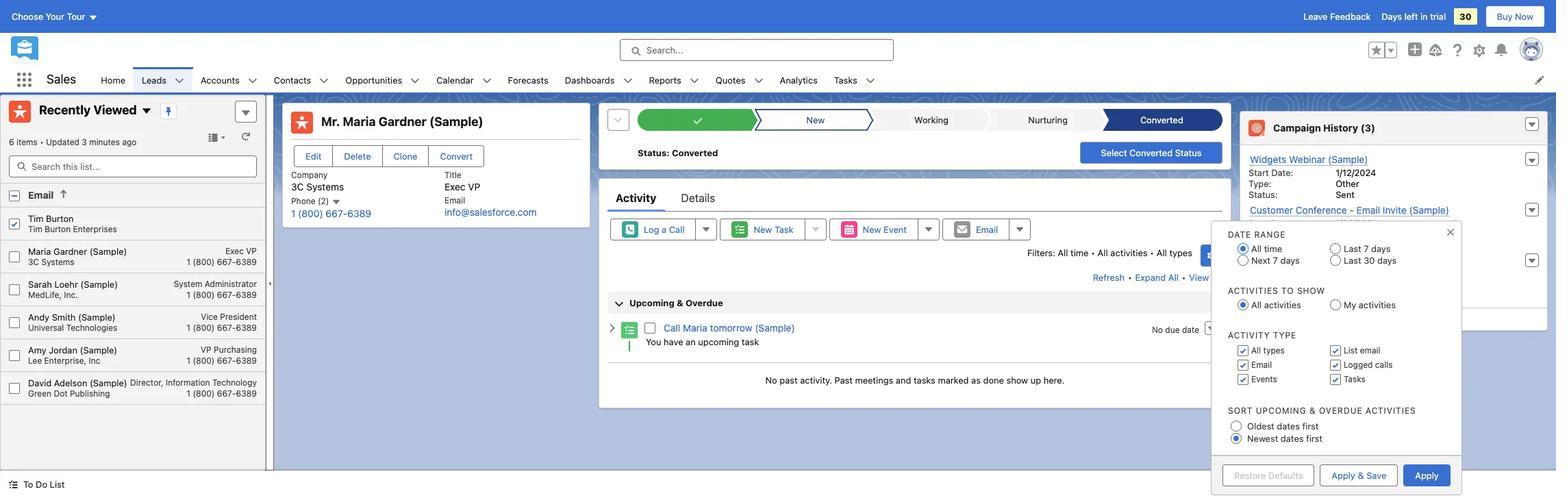 Task type: vqa. For each thing, say whether or not it's contained in the screenshot.
salesforce.com associated with 'salesforce.com - 240 Widgets (Sample)' link
no



Task type: locate. For each thing, give the bounding box(es) containing it.
1 horizontal spatial systems
[[306, 181, 344, 193]]

0 vertical spatial list
[[1344, 345, 1358, 355]]

done
[[984, 375, 1004, 386]]

systems inside company 3c systems
[[306, 181, 344, 193]]

1 horizontal spatial activities
[[1265, 299, 1302, 310]]

1 (800) 667-6389 inside amy jordan (sample) row
[[187, 356, 257, 366]]

apply left save
[[1332, 470, 1356, 481]]

0 horizontal spatial text default image
[[175, 76, 184, 86]]

start date: down widgets
[[1249, 167, 1294, 178]]

conference up show
[[1296, 255, 1348, 267]]

0 horizontal spatial no
[[766, 375, 778, 386]]

apply & save
[[1332, 470, 1387, 481]]

activity
[[616, 192, 657, 204], [1229, 330, 1271, 340]]

1 vertical spatial conference
[[1296, 255, 1348, 267]]

• up expand
[[1151, 247, 1155, 258]]

activity up log
[[616, 192, 657, 204]]

0 horizontal spatial systems
[[41, 257, 74, 267]]

my activities
[[1344, 299, 1396, 310]]

0 vertical spatial tasks
[[834, 74, 858, 85]]

days up last 30 days at bottom right
[[1372, 243, 1391, 254]]

(800) inside andy smith (sample) row
[[193, 323, 215, 333]]

1 for amy jordan (sample)
[[187, 356, 191, 366]]

6389 inside amy jordan (sample) row
[[236, 356, 257, 366]]

3c inside company 3c systems
[[291, 181, 304, 193]]

2 vertical spatial type:
[[1249, 280, 1272, 291]]

30 down last 7 days
[[1364, 255, 1376, 266]]

new inside 'button'
[[754, 224, 772, 235]]

vp inside title exec vp phone (2) 1 (800) 667-6389
[[468, 181, 481, 193]]

667- down (2)
[[326, 208, 348, 219]]

0 vertical spatial activity
[[616, 192, 657, 204]]

0 horizontal spatial 3c
[[28, 257, 39, 267]]

1 vertical spatial tasks
[[1344, 374, 1366, 384]]

(800) up system administrator
[[193, 257, 215, 267]]

leads
[[142, 74, 167, 85]]

0 horizontal spatial vp
[[201, 345, 211, 355]]

group
[[1369, 42, 1398, 58]]

oldest dates first
[[1248, 421, 1319, 432]]

dates down the oldest dates first
[[1281, 433, 1304, 444]]

1 horizontal spatial maria
[[343, 114, 376, 129]]

vp up administrator
[[246, 246, 257, 256]]

& left overdue at bottom right
[[1310, 405, 1317, 416]]

tim
[[28, 213, 43, 224], [28, 224, 42, 235]]

calls
[[1376, 360, 1393, 370]]

& inside dropdown button
[[677, 297, 684, 308]]

last
[[1344, 243, 1362, 254], [1344, 255, 1362, 266]]

1 inside david adelson (sample) row
[[187, 389, 191, 399]]

tasks link
[[826, 67, 866, 93]]

tab list
[[608, 184, 1223, 212]]

1 (800) 667-6389 inside david adelson (sample) row
[[187, 389, 257, 399]]

start down widgets
[[1249, 167, 1269, 178]]

0 horizontal spatial maria
[[28, 246, 51, 257]]

gardner
[[379, 114, 427, 129], [53, 246, 87, 257]]

conference inside 'link'
[[1296, 255, 1348, 267]]

1 vertical spatial gardner
[[53, 246, 87, 257]]

time up next 7 days
[[1265, 243, 1283, 254]]

expand all button
[[1135, 267, 1180, 288]]

None search field
[[9, 156, 257, 177]]

none search field inside recently viewed|leads|list view element
[[9, 156, 257, 177]]

start for customer conference - email invite (sample)
[[1249, 218, 1269, 229]]

1 sent from the top
[[1336, 189, 1355, 200]]

status: down widgets
[[1249, 189, 1278, 200]]

have
[[664, 336, 684, 347]]

start up date range
[[1249, 218, 1269, 229]]

recently viewed|leads|list view element
[[0, 95, 266, 471]]

6389 inside david adelson (sample) row
[[236, 389, 257, 399]]

andy
[[28, 312, 49, 323]]

green
[[28, 389, 51, 399]]

(800) inside david adelson (sample) row
[[193, 389, 215, 399]]

6389 inside sarah loehr (sample) row
[[236, 290, 257, 300]]

2 last from the top
[[1344, 255, 1362, 266]]

0 vertical spatial sent
[[1336, 189, 1355, 200]]

667- down the vp purchasing
[[217, 356, 236, 366]]

email info@salesforce.com
[[445, 195, 537, 218]]

tim burton row
[[1, 208, 265, 241]]

0 horizontal spatial activity
[[616, 192, 657, 204]]

(sample) down last 7 days
[[1378, 255, 1418, 267]]

status up activity link
[[638, 147, 667, 158]]

filters: all time • all activities • all types
[[1028, 247, 1193, 258]]

1 (800) 667-6389 down exec vp
[[187, 257, 257, 267]]

list
[[1344, 345, 1358, 355], [50, 479, 65, 490]]

1 horizontal spatial types
[[1264, 345, 1285, 355]]

1 start date: from the top
[[1249, 167, 1294, 178]]

systems up "loehr"
[[41, 257, 74, 267]]

6389 for andy smith (sample)
[[236, 323, 257, 333]]

1 (800) 667-6389 down system administrator
[[187, 290, 257, 300]]

0 vertical spatial last
[[1344, 243, 1362, 254]]

campaign history (3)
[[1274, 122, 1376, 134]]

amy
[[28, 345, 46, 356]]

start
[[1249, 167, 1269, 178], [1249, 218, 1269, 229]]

tasks down logged
[[1344, 374, 1366, 384]]

0 horizontal spatial new
[[754, 224, 772, 235]]

maria right mr.
[[343, 114, 376, 129]]

date: down widgets
[[1272, 167, 1294, 178]]

burton
[[46, 213, 74, 224], [45, 224, 71, 235]]

edit
[[306, 151, 322, 162]]

status: up next
[[1249, 240, 1278, 251]]

0 vertical spatial systems
[[306, 181, 344, 193]]

(800) down vice
[[193, 323, 215, 333]]

to do list
[[23, 479, 65, 490]]

customer conference - email invite (sample) link
[[1251, 204, 1450, 217]]

buy now
[[1498, 11, 1534, 22]]

2 conference from the top
[[1296, 255, 1348, 267]]

start date:
[[1249, 167, 1294, 178], [1249, 218, 1294, 229]]

logged
[[1344, 360, 1373, 370]]

date:
[[1272, 167, 1294, 178], [1272, 218, 1294, 229]]

7 up last 30 days at bottom right
[[1364, 243, 1369, 254]]

vp inside amy jordan (sample) row
[[201, 345, 211, 355]]

2 horizontal spatial vp
[[468, 181, 481, 193]]

1 vertical spatial start date:
[[1249, 218, 1294, 229]]

customer inside 'link'
[[1251, 255, 1294, 267]]

1 horizontal spatial 30
[[1460, 11, 1472, 22]]

7 right next
[[1274, 255, 1279, 266]]

view all link
[[1189, 267, 1223, 288]]

list
[[93, 67, 1557, 93]]

select an item from this list to open it. grid
[[1, 208, 265, 405]]

nurturing link
[[993, 109, 1100, 131]]

sort
[[1229, 405, 1254, 416]]

3c inside maria gardner (sample) row
[[28, 257, 39, 267]]

upcoming
[[698, 336, 739, 347]]

activities up refresh
[[1111, 247, 1148, 258]]

type: down next
[[1249, 280, 1272, 291]]

2 start date: from the top
[[1249, 218, 1294, 229]]

667- inside sarah loehr (sample) row
[[217, 290, 236, 300]]

dashboards list item
[[557, 67, 641, 93]]

start date: for widgets
[[1249, 167, 1294, 178]]

1 vertical spatial start
[[1249, 218, 1269, 229]]

6389 inside andy smith (sample) row
[[236, 323, 257, 333]]

(800) down phone (2) dropdown button
[[298, 208, 323, 219]]

1 vertical spatial sent
[[1336, 240, 1355, 251]]

no past activity. past meetings and tasks marked as done show up here.
[[766, 375, 1065, 386]]

1 date: from the top
[[1272, 167, 1294, 178]]

type: up all time
[[1249, 229, 1272, 240]]

event
[[884, 224, 907, 235], [1350, 255, 1375, 267]]

no left due
[[1152, 325, 1163, 335]]

6389 inside title exec vp phone (2) 1 (800) 667-6389
[[348, 208, 372, 219]]

to
[[1282, 286, 1295, 296]]

0 vertical spatial customer
[[1251, 204, 1294, 216]]

vp left "purchasing"
[[201, 345, 211, 355]]

1 inside amy jordan (sample) row
[[187, 356, 191, 366]]

1 horizontal spatial new
[[807, 114, 825, 125]]

date: up range
[[1272, 218, 1294, 229]]

0 vertical spatial type:
[[1249, 178, 1272, 189]]

1 conference from the top
[[1296, 204, 1348, 216]]

customer conference - email invite (sample)
[[1251, 204, 1450, 216]]

0 horizontal spatial tasks
[[834, 74, 858, 85]]

667- inside maria gardner (sample) row
[[217, 257, 236, 267]]

all types
[[1252, 345, 1285, 355]]

3c up sarah
[[28, 257, 39, 267]]

(800) down information
[[193, 389, 215, 399]]

recently viewed
[[39, 103, 137, 117]]

start date: for customer
[[1249, 218, 1294, 229]]

no for no past activity. past meetings and tasks marked as done show up here.
[[766, 375, 778, 386]]

1 vertical spatial vp
[[246, 246, 257, 256]]

(sample) down technologies
[[80, 345, 117, 356]]

1 vertical spatial 7
[[1274, 255, 1279, 266]]

you have an upcoming task
[[646, 336, 759, 347]]

contacts link
[[266, 67, 320, 93]]

0 horizontal spatial apply
[[1332, 470, 1356, 481]]

status: left to
[[1249, 291, 1278, 301]]

1 vertical spatial event
[[1350, 255, 1375, 267]]

6 items • updated 3 minutes ago
[[9, 137, 137, 147]]

1 customer from the top
[[1251, 204, 1294, 216]]

2 1 (800) 667-6389 from the top
[[187, 290, 257, 300]]

event inside 'link'
[[1350, 255, 1375, 267]]

all time
[[1252, 243, 1283, 254]]

& left overdue
[[677, 297, 684, 308]]

days down all time
[[1281, 255, 1300, 266]]

status down converted link
[[1176, 147, 1202, 158]]

sarah loehr (sample) row
[[1, 274, 265, 306]]

1 (800) 667-6389 down technology
[[187, 389, 257, 399]]

opportunities list item
[[337, 67, 428, 93]]

0 vertical spatial event
[[884, 224, 907, 235]]

all down activity type
[[1252, 345, 1262, 355]]

converted down converted link
[[1130, 147, 1173, 158]]

1 vertical spatial date:
[[1272, 218, 1294, 229]]

667- down administrator
[[217, 290, 236, 300]]

1 horizontal spatial 3c
[[291, 181, 304, 193]]

667- inside title exec vp phone (2) 1 (800) 667-6389
[[326, 208, 348, 219]]

activities down to
[[1265, 299, 1302, 310]]

(sample) inside row
[[80, 345, 117, 356]]

2 apply from the left
[[1416, 470, 1440, 481]]

activities for my activities
[[1359, 299, 1396, 310]]

conference left "-"
[[1296, 204, 1348, 216]]

types down type in the bottom of the page
[[1264, 345, 1285, 355]]

0 vertical spatial vp
[[468, 181, 481, 193]]

6389 inside maria gardner (sample) row
[[236, 257, 257, 267]]

status: for customer conference - email invite (sample)
[[1249, 240, 1278, 251]]

1 vertical spatial status:
[[1249, 240, 1278, 251]]

1 vertical spatial maria
[[28, 246, 51, 257]]

leave feedback link
[[1304, 11, 1371, 22]]

conference for -
[[1296, 204, 1348, 216]]

exec up administrator
[[226, 246, 244, 256]]

667- down "vice president"
[[217, 323, 236, 333]]

gardner up clone
[[379, 114, 427, 129]]

activities for all activities
[[1265, 299, 1302, 310]]

0 vertical spatial date:
[[1272, 167, 1294, 178]]

(800) for maria gardner (sample)
[[193, 257, 215, 267]]

call right a
[[669, 224, 685, 235]]

task
[[742, 336, 759, 347]]

3 type: from the top
[[1249, 280, 1272, 291]]

sent up customer conference - email invite (sample)
[[1336, 189, 1355, 200]]

1 horizontal spatial tasks
[[1344, 374, 1366, 384]]

dates up newest dates first
[[1277, 421, 1301, 432]]

medlife, inc.
[[28, 290, 78, 300]]

1 horizontal spatial status
[[1176, 147, 1202, 158]]

types up view on the right bottom
[[1170, 247, 1193, 258]]

time right filters:
[[1071, 247, 1089, 258]]

first for oldest dates first
[[1303, 421, 1319, 432]]

2 text default image from the left
[[866, 76, 876, 86]]

gardner inside row
[[53, 246, 87, 257]]

0 vertical spatial dates
[[1277, 421, 1301, 432]]

lead image
[[291, 112, 313, 134]]

contacts
[[274, 74, 311, 85]]

delete
[[344, 151, 371, 162]]

1 horizontal spatial activity
[[1229, 330, 1271, 340]]

exec inside maria gardner (sample) row
[[226, 246, 244, 256]]

4 1 (800) 667-6389 from the top
[[187, 356, 257, 366]]

2 status: from the top
[[1249, 240, 1278, 251]]

task image
[[621, 322, 638, 339]]

no left past
[[766, 375, 778, 386]]

667- for andy smith (sample)
[[217, 323, 236, 333]]

days for next 7 days
[[1281, 255, 1300, 266]]

customer for customer conference - email invite (sample)
[[1251, 204, 1294, 216]]

1 inside title exec vp phone (2) 1 (800) 667-6389
[[291, 208, 296, 219]]

type: down widgets
[[1249, 178, 1272, 189]]

gardner down the tim burton tim burton enterprises
[[53, 246, 87, 257]]

select
[[1101, 147, 1128, 158]]

text default image inside accounts list item
[[248, 76, 257, 86]]

a
[[662, 224, 667, 235]]

2 sent from the top
[[1336, 240, 1355, 251]]

0 horizontal spatial list
[[50, 479, 65, 490]]

0 vertical spatial first
[[1303, 421, 1319, 432]]

1 horizontal spatial no
[[1152, 325, 1163, 335]]

• right items
[[40, 137, 44, 147]]

new for new
[[807, 114, 825, 125]]

5 1 (800) 667-6389 from the top
[[187, 389, 257, 399]]

1 apply from the left
[[1332, 470, 1356, 481]]

text default image for tasks
[[866, 76, 876, 86]]

new for new task
[[754, 224, 772, 235]]

7 for last
[[1364, 243, 1369, 254]]

tasks inside list item
[[834, 74, 858, 85]]

2 date: from the top
[[1272, 218, 1294, 229]]

1 vertical spatial systems
[[41, 257, 74, 267]]

0 horizontal spatial 7
[[1274, 255, 1279, 266]]

1 for sarah loehr (sample)
[[187, 290, 191, 300]]

1 horizontal spatial text default image
[[866, 76, 876, 86]]

2 vertical spatial maria
[[683, 322, 708, 334]]

david
[[28, 378, 52, 389]]

1 (800) 667-6389 inside sarah loehr (sample) row
[[187, 290, 257, 300]]

(sample) up task
[[755, 322, 795, 334]]

0 vertical spatial 3c
[[291, 181, 304, 193]]

3c up phone
[[291, 181, 304, 193]]

activities right my
[[1359, 299, 1396, 310]]

medlife,
[[28, 290, 62, 300]]

(800) inside sarah loehr (sample) row
[[193, 290, 215, 300]]

last down last 7 days
[[1344, 255, 1362, 266]]

2 vertical spatial status:
[[1249, 291, 1278, 301]]

1 horizontal spatial 7
[[1364, 243, 1369, 254]]

1 text default image from the left
[[175, 76, 184, 86]]

activity up all types
[[1229, 330, 1271, 340]]

text default image inside to do list button
[[8, 480, 18, 489]]

0 horizontal spatial types
[[1170, 247, 1193, 258]]

apply inside button
[[1416, 470, 1440, 481]]

show
[[1007, 375, 1029, 386]]

1 vertical spatial list
[[50, 479, 65, 490]]

0 vertical spatial status:
[[1249, 189, 1278, 200]]

list right do
[[50, 479, 65, 490]]

event inside button
[[884, 224, 907, 235]]

exec down title
[[445, 181, 466, 193]]

sent up customer conference event (sample) on the right of page
[[1336, 240, 1355, 251]]

an
[[686, 336, 696, 347]]

days
[[1382, 11, 1403, 22]]

1 (800) 667-6389 for sarah loehr (sample)
[[187, 290, 257, 300]]

vp inside maria gardner (sample) row
[[246, 246, 257, 256]]

1 start from the top
[[1249, 167, 1269, 178]]

(sample) up convert
[[430, 114, 484, 129]]

responded
[[1336, 291, 1383, 301]]

refresh • expand all • view all
[[1093, 272, 1222, 283]]

widgets webinar (sample) link
[[1251, 153, 1369, 166]]

to do list button
[[0, 471, 73, 498]]

maria for mr.
[[343, 114, 376, 129]]

1 status: from the top
[[1249, 189, 1278, 200]]

new inside path options list box
[[807, 114, 825, 125]]

1 type: from the top
[[1249, 178, 1272, 189]]

new inside button
[[863, 224, 882, 235]]

path options list box
[[638, 109, 1223, 131]]

customer down all time
[[1251, 255, 1294, 267]]

0 horizontal spatial 30
[[1364, 255, 1376, 266]]

1 horizontal spatial vp
[[246, 246, 257, 256]]

maria up an
[[683, 322, 708, 334]]

1 (800) 667-6389 inside andy smith (sample) row
[[187, 323, 257, 333]]

text default image inside tasks list item
[[866, 76, 876, 86]]

1 inside sarah loehr (sample) row
[[187, 290, 191, 300]]

(800) down system administrator
[[193, 290, 215, 300]]

date: for customer
[[1272, 218, 1294, 229]]

1 vertical spatial dates
[[1281, 433, 1304, 444]]

customer up range
[[1251, 204, 1294, 216]]

(800) inside maria gardner (sample) row
[[193, 257, 215, 267]]

2 status from the left
[[1176, 147, 1202, 158]]

mr. maria gardner (sample)
[[321, 114, 484, 129]]

no for no due date
[[1152, 325, 1163, 335]]

3 1 (800) 667-6389 from the top
[[187, 323, 257, 333]]

2 horizontal spatial maria
[[683, 322, 708, 334]]

text default image
[[175, 76, 184, 86], [866, 76, 876, 86]]

0 vertical spatial &
[[677, 297, 684, 308]]

david adelson (sample) row
[[1, 372, 265, 405]]

email inside button
[[976, 224, 999, 235]]

1 vertical spatial type:
[[1249, 229, 1272, 240]]

vp
[[468, 181, 481, 193], [246, 246, 257, 256], [201, 345, 211, 355]]

30 right trial
[[1460, 11, 1472, 22]]

phone
[[291, 196, 316, 206]]

apply for apply & save
[[1332, 470, 1356, 481]]

maria up sarah
[[28, 246, 51, 257]]

1 vertical spatial first
[[1307, 433, 1323, 444]]

667- inside andy smith (sample) row
[[217, 323, 236, 333]]

david adelson (sample) director, information technology
[[28, 378, 257, 389]]

1 (800) 667-6389 down "vice president"
[[187, 323, 257, 333]]

company
[[291, 170, 328, 180]]

vp up email info@salesforce.com
[[468, 181, 481, 193]]

0 horizontal spatial gardner
[[53, 246, 87, 257]]

andy smith (sample)
[[28, 312, 116, 323]]

meetings
[[855, 375, 894, 386]]

667- down technology
[[217, 389, 236, 399]]

1 vertical spatial no
[[766, 375, 778, 386]]

1 vertical spatial customer
[[1251, 255, 1294, 267]]

2 type: from the top
[[1249, 229, 1272, 240]]

first for newest dates first
[[1307, 433, 1323, 444]]

viewed
[[94, 103, 137, 117]]

0 horizontal spatial status
[[638, 147, 667, 158]]

0 vertical spatial call
[[669, 224, 685, 235]]

1 (800) 667-6389 inside maria gardner (sample) row
[[187, 257, 257, 267]]

contacts list item
[[266, 67, 337, 93]]

apply inside 'button'
[[1332, 470, 1356, 481]]

2 vertical spatial &
[[1358, 470, 1365, 481]]

0 vertical spatial maria
[[343, 114, 376, 129]]

1 1 (800) 667-6389 from the top
[[187, 257, 257, 267]]

conference
[[1296, 204, 1348, 216], [1296, 255, 1348, 267]]

1 (800) 667-6389
[[187, 257, 257, 267], [187, 290, 257, 300], [187, 323, 257, 333], [187, 356, 257, 366], [187, 389, 257, 399]]

667- inside amy jordan (sample) row
[[217, 356, 236, 366]]

phone (2) button
[[291, 196, 341, 207]]

2 customer from the top
[[1251, 255, 1294, 267]]

tim burton tim burton enterprises
[[28, 213, 117, 235]]

dates
[[1277, 421, 1301, 432], [1281, 433, 1304, 444]]

system administrator
[[174, 279, 257, 289]]

inc
[[89, 356, 100, 366]]

converted up "select converted status"
[[1141, 114, 1184, 125]]

0 horizontal spatial exec
[[226, 246, 244, 256]]

0 vertical spatial start date:
[[1249, 167, 1294, 178]]

1 vertical spatial 3c
[[28, 257, 39, 267]]

2 horizontal spatial &
[[1358, 470, 1365, 481]]

0 vertical spatial 7
[[1364, 243, 1369, 254]]

0 vertical spatial exec
[[445, 181, 466, 193]]

leads list item
[[134, 67, 193, 93]]

667- for maria gardner (sample)
[[217, 257, 236, 267]]

up
[[1031, 375, 1042, 386]]

2 horizontal spatial new
[[863, 224, 882, 235]]

all up refresh • expand all • view all
[[1157, 247, 1168, 258]]

universal
[[28, 323, 64, 333]]

1 vertical spatial last
[[1344, 255, 1362, 266]]

& left save
[[1358, 470, 1365, 481]]

&
[[677, 297, 684, 308], [1310, 405, 1317, 416], [1358, 470, 1365, 481]]

due
[[1166, 325, 1180, 335]]

tasks list item
[[826, 67, 884, 93]]

1 horizontal spatial list
[[1344, 345, 1358, 355]]

1 horizontal spatial exec
[[445, 181, 466, 193]]

choose your tour button
[[11, 5, 98, 27]]

dot
[[54, 389, 68, 399]]

0 horizontal spatial event
[[884, 224, 907, 235]]

text default image inside leads list item
[[175, 76, 184, 86]]

0 vertical spatial gardner
[[379, 114, 427, 129]]

text default image
[[248, 76, 257, 86], [754, 76, 764, 86], [141, 106, 152, 117], [1528, 120, 1538, 130], [59, 189, 69, 199], [8, 480, 18, 489]]

call up 'have'
[[664, 322, 681, 334]]

& inside 'button'
[[1358, 470, 1365, 481]]

activity for activity
[[616, 192, 657, 204]]

text default image inside quotes list item
[[754, 76, 764, 86]]

2 horizontal spatial activities
[[1359, 299, 1396, 310]]

2 vertical spatial vp
[[201, 345, 211, 355]]

(800) inside amy jordan (sample) row
[[193, 356, 215, 366]]

3 status: from the top
[[1249, 291, 1278, 301]]

tomorrow
[[710, 322, 753, 334]]

days down last 7 days
[[1378, 255, 1397, 266]]

1 (800) 667-6389 down the vp purchasing
[[187, 356, 257, 366]]

1 last from the top
[[1344, 243, 1362, 254]]

start for widgets webinar (sample)
[[1249, 167, 1269, 178]]

1 inside maria gardner (sample) row
[[187, 257, 191, 267]]

accounts list item
[[193, 67, 266, 93]]

667- down exec vp
[[217, 257, 236, 267]]

next
[[1252, 255, 1271, 266]]

all up refresh
[[1098, 247, 1109, 258]]

start date: up range
[[1249, 218, 1294, 229]]

last for last 7 days
[[1344, 243, 1362, 254]]

days for last 30 days
[[1378, 255, 1397, 266]]

list inside button
[[50, 479, 65, 490]]

1 inside andy smith (sample) row
[[187, 323, 191, 333]]

& for upcoming
[[677, 297, 684, 308]]

list up logged
[[1344, 345, 1358, 355]]

marked
[[938, 375, 969, 386]]

1 horizontal spatial event
[[1350, 255, 1375, 267]]

2 start from the top
[[1249, 218, 1269, 229]]

0 vertical spatial conference
[[1296, 204, 1348, 216]]

1 horizontal spatial apply
[[1416, 470, 1440, 481]]

1 vertical spatial &
[[1310, 405, 1317, 416]]

activities
[[1229, 286, 1279, 296]]

enterprises
[[73, 224, 117, 235]]



Task type: describe. For each thing, give the bounding box(es) containing it.
6389 for sarah loehr (sample)
[[236, 290, 257, 300]]

recently
[[39, 103, 91, 117]]

maria inside row
[[28, 246, 51, 257]]

(sample) right the smith
[[78, 312, 116, 323]]

overdue
[[1320, 405, 1363, 416]]

maria gardner (sample)
[[28, 246, 127, 257]]

• inside recently viewed|leads|list view element
[[40, 137, 44, 147]]

& for apply
[[1358, 470, 1365, 481]]

converted inside path options list box
[[1141, 114, 1184, 125]]

loehr
[[54, 279, 78, 290]]

sales
[[47, 72, 76, 87]]

maria gardner (sample) row
[[1, 241, 265, 274]]

other
[[1336, 178, 1360, 189]]

1 (800) 667-6389 for amy jordan (sample)
[[187, 356, 257, 366]]

to
[[23, 479, 33, 490]]

your
[[46, 11, 64, 22]]

date range
[[1229, 230, 1286, 240]]

days left in trial
[[1382, 11, 1447, 22]]

(sample) up 1/12/2024
[[1329, 153, 1369, 165]]

sent for -
[[1336, 240, 1355, 251]]

all down activities
[[1252, 299, 1262, 310]]

calendar list item
[[428, 67, 500, 93]]

activities to show
[[1229, 286, 1326, 296]]

past
[[780, 375, 798, 386]]

opportunities
[[346, 74, 402, 85]]

director,
[[130, 378, 163, 388]]

1 vertical spatial types
[[1264, 345, 1285, 355]]

amy jordan (sample) row
[[1, 339, 265, 372]]

sent for (sample)
[[1336, 189, 1355, 200]]

quotes list item
[[708, 67, 772, 93]]

log a call
[[644, 224, 685, 235]]

667- for amy jordan (sample)
[[217, 356, 236, 366]]

range
[[1255, 230, 1286, 240]]

new task button
[[720, 219, 806, 241]]

new link
[[761, 109, 868, 131]]

7 for next
[[1274, 255, 1279, 266]]

• left expand
[[1128, 272, 1133, 283]]

1/12/2024
[[1336, 167, 1377, 178]]

last 7 days
[[1344, 243, 1391, 254]]

tab list containing activity
[[608, 184, 1223, 212]]

(2)
[[318, 196, 329, 206]]

working link
[[877, 109, 984, 131]]

accounts
[[201, 74, 240, 85]]

systems inside maria gardner (sample) row
[[41, 257, 74, 267]]

0 horizontal spatial time
[[1071, 247, 1089, 258]]

task
[[775, 224, 794, 235]]

upcoming & overdue button
[[608, 292, 1222, 314]]

1 horizontal spatial gardner
[[379, 114, 427, 129]]

call inside button
[[669, 224, 685, 235]]

dates for newest
[[1281, 433, 1304, 444]]

date
[[1229, 230, 1252, 240]]

667- for sarah loehr (sample)
[[217, 290, 236, 300]]

converted right the : at the top of page
[[672, 147, 718, 158]]

logged calls
[[1344, 360, 1393, 370]]

email inside recently viewed|leads|list view element
[[28, 189, 54, 201]]

all right filters:
[[1058, 247, 1069, 258]]

(800) inside title exec vp phone (2) 1 (800) 667-6389
[[298, 208, 323, 219]]

activity for activity type
[[1229, 330, 1271, 340]]

technology
[[212, 378, 257, 388]]

analytics link
[[772, 67, 826, 93]]

0 horizontal spatial activities
[[1111, 247, 1148, 258]]

invite
[[1383, 204, 1407, 216]]

list containing home
[[93, 67, 1557, 93]]

(800) for andy smith (sample)
[[193, 323, 215, 333]]

(800) for amy jordan (sample)
[[193, 356, 215, 366]]

1 status from the left
[[638, 147, 667, 158]]

email inside email info@salesforce.com
[[445, 195, 465, 206]]

all activities
[[1252, 299, 1302, 310]]

upcoming
[[1256, 405, 1307, 416]]

1 for andy smith (sample)
[[187, 323, 191, 333]]

email button
[[943, 219, 1010, 241]]

(sample) down inc
[[90, 378, 127, 389]]

667- inside david adelson (sample) row
[[217, 389, 236, 399]]

recently viewed status
[[9, 137, 46, 147]]

new for new event
[[863, 224, 882, 235]]

widgets
[[1251, 153, 1287, 165]]

items
[[16, 137, 38, 147]]

reports list item
[[641, 67, 708, 93]]

feedback
[[1331, 11, 1371, 22]]

overdue
[[686, 297, 723, 308]]

date: for widgets
[[1272, 167, 1294, 178]]

text default image for leads
[[175, 76, 184, 86]]

1 horizontal spatial time
[[1265, 243, 1283, 254]]

1 vertical spatial call
[[664, 322, 681, 334]]

updated
[[46, 137, 79, 147]]

company 3c systems
[[291, 170, 344, 193]]

dashboards
[[565, 74, 615, 85]]

exec inside title exec vp phone (2) 1 (800) 667-6389
[[445, 181, 466, 193]]

type: for widgets webinar (sample)
[[1249, 178, 1272, 189]]

info@salesforce.com link
[[445, 206, 537, 218]]

dates for oldest
[[1277, 421, 1301, 432]]

andy smith (sample) row
[[1, 306, 265, 339]]

enterprise,
[[44, 356, 86, 366]]

home link
[[93, 67, 134, 93]]

all right expand
[[1169, 272, 1179, 283]]

delete button
[[333, 145, 383, 167]]

status : converted
[[638, 147, 718, 158]]

purchasing
[[214, 345, 257, 355]]

all up next
[[1252, 243, 1262, 254]]

log
[[644, 224, 659, 235]]

search... button
[[620, 39, 894, 61]]

maria for call
[[683, 322, 708, 334]]

1 vertical spatial 30
[[1364, 255, 1376, 266]]

status: for customer conference event (sample)
[[1249, 291, 1278, 301]]

reports link
[[641, 67, 690, 93]]

(800) for sarah loehr (sample)
[[193, 290, 215, 300]]

status: for widgets webinar (sample)
[[1249, 189, 1278, 200]]

activity link
[[616, 184, 657, 212]]

1/26/2024
[[1336, 218, 1378, 229]]

type: for customer conference - email invite (sample)
[[1249, 229, 1272, 240]]

customer for customer conference event (sample)
[[1251, 255, 1294, 267]]

webinar
[[1290, 153, 1326, 165]]

new event
[[863, 224, 907, 235]]

newest
[[1248, 433, 1279, 444]]

upcoming
[[630, 297, 675, 308]]

conference for event
[[1296, 255, 1348, 267]]

1 for maria gardner (sample)
[[187, 257, 191, 267]]

(sample) inside 'link'
[[1378, 255, 1418, 267]]

(sample) right invite
[[1410, 204, 1450, 216]]

2 tim from the top
[[28, 224, 42, 235]]

list email
[[1344, 345, 1381, 355]]

information
[[166, 378, 210, 388]]

you
[[646, 336, 662, 347]]

1 horizontal spatial &
[[1310, 405, 1317, 416]]

last for last 30 days
[[1344, 255, 1362, 266]]

1 (800) 667-6389 for andy smith (sample)
[[187, 323, 257, 333]]

accounts link
[[193, 67, 248, 93]]

0 vertical spatial types
[[1170, 247, 1193, 258]]

oldest
[[1248, 421, 1275, 432]]

calendar link
[[428, 67, 482, 93]]

6389 for maria gardner (sample)
[[236, 257, 257, 267]]

6
[[9, 137, 14, 147]]

system
[[174, 279, 202, 289]]

all right view on the right bottom
[[1212, 272, 1222, 283]]

• up refresh
[[1092, 247, 1096, 258]]

status inside button
[[1176, 147, 1202, 158]]

calendar
[[437, 74, 474, 85]]

(sample) down enterprises
[[90, 246, 127, 257]]

6389 for amy jordan (sample)
[[236, 356, 257, 366]]

convert
[[440, 151, 473, 162]]

1 (800) 667-6389 for maria gardner (sample)
[[187, 257, 257, 267]]

president
[[220, 312, 257, 322]]

type: for customer conference event (sample)
[[1249, 280, 1272, 291]]

left
[[1405, 11, 1419, 22]]

forecasts link
[[500, 67, 557, 93]]

leave
[[1304, 11, 1328, 22]]

0 vertical spatial 30
[[1460, 11, 1472, 22]]

converted inside button
[[1130, 147, 1173, 158]]

last 30 days
[[1344, 255, 1397, 266]]

apply for apply
[[1416, 470, 1440, 481]]

customer conference event (sample) link
[[1251, 255, 1418, 267]]

no due date
[[1152, 325, 1200, 335]]

minutes
[[89, 137, 120, 147]]

email
[[1361, 345, 1381, 355]]

activity.
[[800, 375, 833, 386]]

green dot publishing
[[28, 389, 110, 399]]

1 tim from the top
[[28, 213, 43, 224]]

clone button
[[382, 145, 429, 167]]

• left view on the right bottom
[[1182, 272, 1186, 283]]

title exec vp phone (2) 1 (800) 667-6389
[[291, 170, 481, 219]]

type
[[1274, 330, 1297, 340]]

vice president
[[201, 312, 257, 322]]

clone
[[394, 151, 418, 162]]

days for last 7 days
[[1372, 243, 1391, 254]]

trial
[[1431, 11, 1447, 22]]

leave feedback
[[1304, 11, 1371, 22]]

newest dates first
[[1248, 433, 1323, 444]]

(sample) right inc.
[[80, 279, 118, 290]]

edit button
[[294, 145, 333, 167]]

Search Recently Viewed list view. search field
[[9, 156, 257, 177]]



